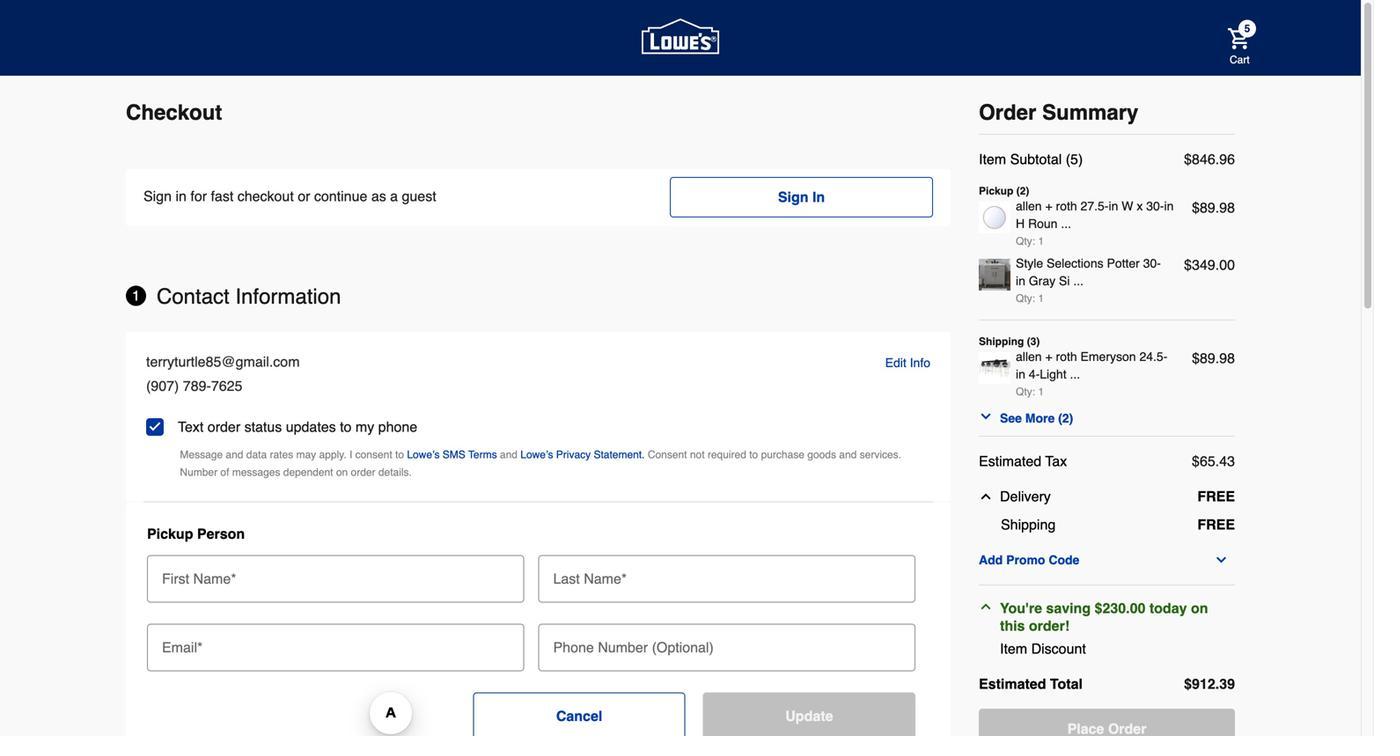 Task type: describe. For each thing, give the bounding box(es) containing it.
gray
[[1029, 274, 1056, 288]]

shipping for shipping
[[1001, 516, 1056, 533]]

statement.
[[594, 448, 645, 461]]

terryturtle85@gmail.com (907) 789-7625
[[146, 354, 300, 394]]

update
[[786, 708, 833, 724]]

$230.00
[[1095, 600, 1146, 616]]

more
[[1026, 411, 1055, 425]]

... inside "allen + roth 27.5-in w x 30-in h roun ..."
[[1061, 217, 1072, 231]]

qty: 1 for allen + roth 27.5-in w x 30-in h roun ...
[[1016, 235, 1044, 247]]

x
[[1137, 199, 1143, 213]]

w
[[1122, 199, 1134, 213]]

Last Name* text field
[[546, 555, 909, 594]]

info
[[910, 356, 931, 370]]

sign for sign in
[[778, 189, 809, 205]]

sms
[[443, 448, 466, 461]]

subtotal
[[1011, 151, 1062, 167]]

5
[[1245, 23, 1251, 35]]

$ for item subtotal (5)
[[1185, 151, 1192, 167]]

phone
[[378, 419, 418, 435]]

name* for first name*
[[193, 570, 236, 587]]

Email* email field
[[154, 624, 517, 662]]

estimated for estimated tax
[[979, 453, 1042, 469]]

edit info link
[[886, 352, 931, 373]]

lowe's home improvement cart image
[[1228, 28, 1250, 49]]

43
[[1220, 453, 1235, 469]]

27.5-
[[1081, 199, 1109, 213]]

you're
[[1000, 600, 1043, 616]]

not
[[690, 448, 705, 461]]

$ 89 . 98 for allen + roth 27.5-in w x 30-in h roun ...
[[1192, 199, 1235, 216]]

update button
[[703, 692, 916, 736]]

cancel
[[556, 708, 603, 724]]

0 vertical spatial (2)
[[1017, 185, 1030, 197]]

of
[[220, 466, 229, 478]]

(907)
[[146, 378, 179, 394]]

saving
[[1046, 600, 1091, 616]]

cancel button
[[473, 692, 686, 736]]

si
[[1059, 274, 1070, 288]]

allen for allen + roth 27.5-in w x 30-in h roun ...
[[1016, 199, 1042, 213]]

emeryson
[[1081, 350, 1136, 364]]

89 for allen + roth 27.5-in w x 30-in h roun ...
[[1200, 199, 1216, 216]]

fast
[[211, 188, 234, 204]]

allen for allen + roth emeryson 24.5- in 4-light ...
[[1016, 350, 1042, 364]]

consent
[[355, 448, 392, 461]]

96
[[1220, 151, 1235, 167]]

person
[[197, 526, 245, 542]]

roun
[[1029, 217, 1058, 231]]

tax
[[1046, 453, 1067, 469]]

and inside consent not required to purchase goods and services. number of messages dependent on order details.
[[839, 448, 857, 461]]

delivery
[[1000, 488, 1051, 505]]

add
[[979, 553, 1003, 567]]

code
[[1049, 553, 1080, 567]]

for
[[191, 188, 207, 204]]

89 for allen + roth emeryson 24.5- in 4-light ...
[[1200, 350, 1216, 366]]

pickup (2)
[[979, 185, 1030, 197]]

39
[[1220, 676, 1235, 692]]

. for allen + roth emeryson 24.5- in 4-light ...
[[1216, 350, 1220, 366]]

as
[[371, 188, 386, 204]]

add promo code link
[[979, 549, 1235, 571]]

$ 89 . 98 for allen + roth emeryson 24.5- in 4-light ...
[[1192, 350, 1235, 366]]

item for item discount
[[1000, 641, 1028, 657]]

$ for allen + roth 27.5-in w x 30-in h roun ...
[[1192, 199, 1200, 216]]

+ for emeryson
[[1046, 350, 1053, 364]]

checkout
[[238, 188, 294, 204]]

last
[[553, 570, 580, 587]]

7625
[[211, 378, 243, 394]]

0 horizontal spatial order
[[208, 419, 241, 435]]

chevron down image
[[1215, 553, 1229, 567]]

required
[[708, 448, 747, 461]]

purchase
[[761, 448, 805, 461]]

$ for estimated total
[[1185, 676, 1192, 692]]

1 for style selections potter 30- in gray si ...
[[1038, 292, 1044, 305]]

item image for $ 349 .00
[[979, 259, 1011, 291]]

lowe's home improvement logo image
[[642, 0, 719, 77]]

selections
[[1047, 256, 1104, 270]]

(3)
[[1027, 335, 1040, 348]]

estimated total
[[979, 676, 1083, 692]]

30- inside style selections potter 30- in gray si ...
[[1144, 256, 1161, 270]]

style
[[1016, 256, 1044, 270]]

order
[[979, 100, 1037, 125]]

on inside you're saving  $230.00  today on this order!
[[1191, 600, 1209, 616]]

in inside style selections potter 30- in gray si ...
[[1016, 274, 1026, 288]]

sign in for fast checkout or continue as a guest
[[144, 188, 436, 204]]

in left for
[[176, 188, 187, 204]]

item for item subtotal (5)
[[979, 151, 1007, 167]]

estimated tax
[[979, 453, 1067, 469]]

+ for 27.5-
[[1046, 199, 1053, 213]]

consent
[[648, 448, 687, 461]]

total
[[1050, 676, 1083, 692]]

message and data rates may apply. i consent to lowe's sms terms and lowe's privacy statement.
[[180, 448, 645, 461]]

shipping (3)
[[979, 335, 1040, 348]]

goods
[[808, 448, 837, 461]]

estimated for estimated total
[[979, 676, 1047, 692]]

text
[[178, 419, 204, 435]]

promo
[[1007, 553, 1046, 567]]

order!
[[1029, 618, 1070, 634]]

summary
[[1043, 100, 1139, 125]]

to inside consent not required to purchase goods and services. number of messages dependent on order details.
[[750, 448, 758, 461]]

$ for allen + roth emeryson 24.5- in 4-light ...
[[1192, 350, 1200, 366]]

846
[[1192, 151, 1216, 167]]

qty: 1 for style selections potter 30- in gray si ...
[[1016, 292, 1044, 305]]

. for allen + roth 27.5-in w x 30-in h roun ...
[[1216, 199, 1220, 216]]

. for item subtotal (5)
[[1216, 151, 1220, 167]]

1 and from the left
[[226, 448, 243, 461]]

912
[[1192, 676, 1216, 692]]

1 horizontal spatial (2)
[[1059, 411, 1074, 425]]

in left the w
[[1109, 199, 1119, 213]]

today
[[1150, 600, 1187, 616]]

allen + roth 27.5-in w x 30-in h roun ...
[[1016, 199, 1174, 231]]

status
[[244, 419, 282, 435]]

$ 65 . 43
[[1192, 453, 1235, 469]]

data
[[246, 448, 267, 461]]

shipping for shipping (3)
[[979, 335, 1024, 348]]

this
[[1000, 618, 1025, 634]]

phone number (optional)
[[553, 639, 714, 655]]

services.
[[860, 448, 902, 461]]

contact information
[[157, 284, 341, 309]]

continue
[[314, 188, 368, 204]]

h
[[1016, 217, 1025, 231]]

pickup
[[147, 526, 193, 542]]



Task type: vqa. For each thing, say whether or not it's contained in the screenshot.
789-
yes



Task type: locate. For each thing, give the bounding box(es) containing it.
updates
[[286, 419, 336, 435]]

. for estimated tax
[[1216, 453, 1220, 469]]

0 vertical spatial allen
[[1016, 199, 1042, 213]]

order summary
[[979, 100, 1139, 125]]

1 free from the top
[[1198, 488, 1235, 505]]

0 vertical spatial order
[[208, 419, 241, 435]]

terms
[[468, 448, 497, 461]]

to up details.
[[395, 448, 404, 461]]

first name*
[[162, 570, 236, 587]]

0 vertical spatial chevron up image
[[979, 490, 993, 504]]

order right "text"
[[208, 419, 241, 435]]

name* for last name*
[[584, 570, 627, 587]]

1 vertical spatial estimated
[[979, 676, 1047, 692]]

98 for allen + roth 27.5-in w x 30-in h roun ...
[[1220, 199, 1235, 216]]

$ 89 . 98
[[1192, 199, 1235, 216], [1192, 350, 1235, 366]]

1 vertical spatial on
[[1191, 600, 1209, 616]]

style selections potter 30- in gray si ...
[[1016, 256, 1161, 288]]

my
[[356, 419, 374, 435]]

qty: 1
[[1016, 235, 1044, 247], [1016, 292, 1044, 305], [1016, 386, 1044, 398]]

24.5-
[[1140, 350, 1168, 364]]

... inside allen + roth emeryson 24.5- in 4-light ...
[[1070, 367, 1081, 381]]

+ up roun
[[1046, 199, 1053, 213]]

name* right last on the bottom left
[[584, 570, 627, 587]]

allen down '(3)'
[[1016, 350, 1042, 364]]

or
[[298, 188, 310, 204]]

98 for allen + roth emeryson 24.5- in 4-light ...
[[1220, 350, 1235, 366]]

30- right potter
[[1144, 256, 1161, 270]]

in down style
[[1016, 274, 1026, 288]]

0 horizontal spatial lowe's
[[407, 448, 440, 461]]

349
[[1192, 257, 1216, 273]]

(2) right pickup at right
[[1017, 185, 1030, 197]]

1 left contact
[[132, 288, 140, 304]]

1 vertical spatial roth
[[1056, 350, 1078, 364]]

number right phone
[[598, 639, 648, 655]]

...
[[1061, 217, 1072, 231], [1074, 274, 1084, 288], [1070, 367, 1081, 381]]

(2)
[[1017, 185, 1030, 197], [1059, 411, 1074, 425]]

1 roth from the top
[[1056, 199, 1078, 213]]

privacy
[[556, 448, 591, 461]]

roth inside allen + roth emeryson 24.5- in 4-light ...
[[1056, 350, 1078, 364]]

roth left 27.5-
[[1056, 199, 1078, 213]]

a
[[390, 188, 398, 204]]

98 down 96
[[1220, 199, 1235, 216]]

in
[[813, 189, 825, 205]]

(2) right more
[[1059, 411, 1074, 425]]

item up pickup at right
[[979, 151, 1007, 167]]

qty: 1 down the '4-'
[[1016, 386, 1044, 398]]

roth for emeryson
[[1056, 350, 1078, 364]]

you're saving  $230.00  today on this order! link
[[979, 600, 1228, 635]]

$ 89 . 98 right 24.5-
[[1192, 350, 1235, 366]]

2 chevron up image from the top
[[979, 600, 993, 614]]

1 horizontal spatial on
[[1191, 600, 1209, 616]]

0 vertical spatial on
[[336, 466, 348, 478]]

sign in button
[[670, 177, 933, 218]]

1 vertical spatial 98
[[1220, 350, 1235, 366]]

1 for allen + roth emeryson 24.5- in 4-light ...
[[1038, 386, 1044, 398]]

see
[[1000, 411, 1022, 425]]

discount
[[1032, 641, 1086, 657]]

allen inside "allen + roth 27.5-in w x 30-in h roun ..."
[[1016, 199, 1042, 213]]

30- right x in the top right of the page
[[1147, 199, 1165, 213]]

free up chevron down icon
[[1198, 516, 1235, 533]]

rates
[[270, 448, 293, 461]]

$ right 24.5-
[[1192, 350, 1200, 366]]

pickup person
[[147, 526, 245, 542]]

0 vertical spatial estimated
[[979, 453, 1042, 469]]

2 allen from the top
[[1016, 350, 1042, 364]]

... right roun
[[1061, 217, 1072, 231]]

1 89 from the top
[[1200, 199, 1216, 216]]

1 vertical spatial free
[[1198, 516, 1235, 533]]

and
[[226, 448, 243, 461], [500, 448, 518, 461], [839, 448, 857, 461]]

apply.
[[319, 448, 347, 461]]

1 $ 89 . 98 from the top
[[1192, 199, 1235, 216]]

2 and from the left
[[500, 448, 518, 461]]

item image left style
[[979, 259, 1011, 291]]

see more (2)
[[1000, 411, 1074, 425]]

1 horizontal spatial and
[[500, 448, 518, 461]]

details.
[[379, 466, 412, 478]]

1 lowe's from the left
[[407, 448, 440, 461]]

3 qty: 1 from the top
[[1016, 386, 1044, 398]]

0 horizontal spatial sign
[[144, 188, 172, 204]]

email*
[[162, 639, 203, 655]]

2 roth from the top
[[1056, 350, 1078, 364]]

0 vertical spatial shipping
[[979, 335, 1024, 348]]

on right today
[[1191, 600, 1209, 616]]

1 item image from the top
[[979, 259, 1011, 291]]

0 horizontal spatial to
[[340, 419, 352, 435]]

4 . from the top
[[1216, 453, 1220, 469]]

name*
[[193, 570, 236, 587], [584, 570, 627, 587]]

2 lowe's from the left
[[521, 448, 553, 461]]

1 down roun
[[1038, 235, 1044, 247]]

qty: for allen + roth emeryson 24.5- in 4-light ...
[[1016, 386, 1036, 398]]

shipping left '(3)'
[[979, 335, 1024, 348]]

contact
[[157, 284, 230, 309]]

1
[[1038, 235, 1044, 247], [132, 288, 140, 304], [1038, 292, 1044, 305], [1038, 386, 1044, 398]]

98 right 24.5-
[[1220, 350, 1235, 366]]

roth
[[1056, 199, 1078, 213], [1056, 350, 1078, 364]]

2 $ 89 . 98 from the top
[[1192, 350, 1235, 366]]

30-
[[1147, 199, 1165, 213], [1144, 256, 1161, 270]]

Phone Number (Optional) telephone field
[[546, 624, 909, 662]]

0 vertical spatial ...
[[1061, 217, 1072, 231]]

1 vertical spatial item image
[[979, 352, 1011, 384]]

1 . from the top
[[1216, 151, 1220, 167]]

2 vertical spatial qty:
[[1016, 386, 1036, 398]]

checkout
[[126, 100, 222, 125]]

item image for $ 89 . 98
[[979, 352, 1011, 384]]

qty: 1 down gray
[[1016, 292, 1044, 305]]

1 vertical spatial item
[[1000, 641, 1028, 657]]

allen + roth emeryson 24.5- in 4-light ...
[[1016, 350, 1168, 381]]

number down message
[[180, 466, 218, 478]]

1 qty: from the top
[[1016, 235, 1036, 247]]

0 vertical spatial item
[[979, 151, 1007, 167]]

on inside consent not required to purchase goods and services. number of messages dependent on order details.
[[336, 466, 348, 478]]

0 vertical spatial 98
[[1220, 199, 1235, 216]]

1 vertical spatial chevron up image
[[979, 600, 993, 614]]

edit
[[886, 356, 907, 370]]

you're saving  $230.00  today on this order!
[[1000, 600, 1209, 634]]

2 horizontal spatial and
[[839, 448, 857, 461]]

lowe's left the sms
[[407, 448, 440, 461]]

1 vertical spatial shipping
[[1001, 516, 1056, 533]]

lowe's left privacy
[[521, 448, 553, 461]]

5 . from the top
[[1216, 676, 1220, 692]]

1 vertical spatial $ 89 . 98
[[1192, 350, 1235, 366]]

qty: down h
[[1016, 235, 1036, 247]]

89 down $ 846 . 96
[[1200, 199, 1216, 216]]

may
[[296, 448, 316, 461]]

789-
[[183, 378, 211, 394]]

0 vertical spatial number
[[180, 466, 218, 478]]

roth inside "allen + roth 27.5-in w x 30-in h roun ..."
[[1056, 199, 1078, 213]]

and right the goods
[[839, 448, 857, 461]]

chevron up image
[[979, 490, 993, 504], [979, 600, 993, 614]]

+ inside allen + roth emeryson 24.5- in 4-light ...
[[1046, 350, 1053, 364]]

1 allen from the top
[[1016, 199, 1042, 213]]

$ left .00
[[1185, 257, 1192, 273]]

1 vertical spatial qty:
[[1016, 292, 1036, 305]]

1 horizontal spatial name*
[[584, 570, 627, 587]]

1 vertical spatial order
[[351, 466, 376, 478]]

89 right 24.5-
[[1200, 350, 1216, 366]]

edit info
[[886, 356, 931, 370]]

1 estimated from the top
[[979, 453, 1042, 469]]

potter
[[1107, 256, 1140, 270]]

2 + from the top
[[1046, 350, 1053, 364]]

qty: 1 down h
[[1016, 235, 1044, 247]]

light
[[1040, 367, 1067, 381]]

3 qty: from the top
[[1016, 386, 1036, 398]]

1 vertical spatial +
[[1046, 350, 1053, 364]]

$
[[1185, 151, 1192, 167], [1192, 199, 1200, 216], [1185, 257, 1192, 273], [1192, 350, 1200, 366], [1192, 453, 1200, 469], [1185, 676, 1192, 692]]

0 horizontal spatial and
[[226, 448, 243, 461]]

3 and from the left
[[839, 448, 857, 461]]

1 horizontal spatial to
[[395, 448, 404, 461]]

First Name* text field
[[154, 555, 517, 594]]

message
[[180, 448, 223, 461]]

chevron up image inside you're saving  $230.00  today on this order! link
[[979, 600, 993, 614]]

1 vertical spatial ...
[[1074, 274, 1084, 288]]

roth up light
[[1056, 350, 1078, 364]]

to left my
[[340, 419, 352, 435]]

chevron up image for you're saving  $230.00  today on this order!
[[979, 600, 993, 614]]

qty: down gray
[[1016, 292, 1036, 305]]

30- inside "allen + roth 27.5-in w x 30-in h roun ..."
[[1147, 199, 1165, 213]]

sign in
[[778, 189, 825, 205]]

0 vertical spatial qty: 1
[[1016, 235, 1044, 247]]

2 qty: 1 from the top
[[1016, 292, 1044, 305]]

2 98 from the top
[[1220, 350, 1235, 366]]

1 name* from the left
[[193, 570, 236, 587]]

1 down gray
[[1038, 292, 1044, 305]]

$ left 43
[[1192, 453, 1200, 469]]

1 vertical spatial (2)
[[1059, 411, 1074, 425]]

allen inside allen + roth emeryson 24.5- in 4-light ...
[[1016, 350, 1042, 364]]

qty:
[[1016, 235, 1036, 247], [1016, 292, 1036, 305], [1016, 386, 1036, 398]]

in inside allen + roth emeryson 24.5- in 4-light ...
[[1016, 367, 1026, 381]]

2 qty: from the top
[[1016, 292, 1036, 305]]

+
[[1046, 199, 1053, 213], [1046, 350, 1053, 364]]

2 vertical spatial qty: 1
[[1016, 386, 1044, 398]]

text order status updates to my phone
[[178, 419, 418, 435]]

(optional)
[[652, 639, 714, 655]]

chevron down image
[[979, 409, 993, 424]]

1 qty: 1 from the top
[[1016, 235, 1044, 247]]

0 horizontal spatial on
[[336, 466, 348, 478]]

$ 912 . 39
[[1185, 676, 1235, 692]]

2 item image from the top
[[979, 352, 1011, 384]]

... inside style selections potter 30- in gray si ...
[[1074, 274, 1084, 288]]

4-
[[1029, 367, 1040, 381]]

sign left in at the top
[[778, 189, 809, 205]]

0 horizontal spatial number
[[180, 466, 218, 478]]

1 horizontal spatial sign
[[778, 189, 809, 205]]

order inside consent not required to purchase goods and services. number of messages dependent on order details.
[[351, 466, 376, 478]]

$ for estimated tax
[[1192, 453, 1200, 469]]

$ 89 . 98 down $ 846 . 96
[[1192, 199, 1235, 216]]

add promo code
[[979, 553, 1080, 567]]

1 chevron up image from the top
[[979, 490, 993, 504]]

in right x in the top right of the page
[[1165, 199, 1174, 213]]

chevron up image for delivery
[[979, 490, 993, 504]]

number
[[180, 466, 218, 478], [598, 639, 648, 655]]

1 vertical spatial allen
[[1016, 350, 1042, 364]]

1 down the '4-'
[[1038, 386, 1044, 398]]

. for estimated total
[[1216, 676, 1220, 692]]

on down apply.
[[336, 466, 348, 478]]

1 horizontal spatial order
[[351, 466, 376, 478]]

region
[[126, 332, 951, 501]]

$ left 39
[[1185, 676, 1192, 692]]

1 for allen + roth 27.5-in w x 30-in h roun ...
[[1038, 235, 1044, 247]]

qty: 1 for allen + roth emeryson 24.5- in 4-light ...
[[1016, 386, 1044, 398]]

... right si
[[1074, 274, 1084, 288]]

... right light
[[1070, 367, 1081, 381]]

+ inside "allen + roth 27.5-in w x 30-in h roun ..."
[[1046, 199, 1053, 213]]

2 estimated from the top
[[979, 676, 1047, 692]]

chevron up image left you're at right bottom
[[979, 600, 993, 614]]

number inside consent not required to purchase goods and services. number of messages dependent on order details.
[[180, 466, 218, 478]]

1 vertical spatial number
[[598, 639, 648, 655]]

1 vertical spatial 89
[[1200, 350, 1216, 366]]

roth for 27.5-
[[1056, 199, 1078, 213]]

0 horizontal spatial (2)
[[1017, 185, 1030, 197]]

item image
[[979, 202, 1011, 233]]

free
[[1198, 488, 1235, 505], [1198, 516, 1235, 533]]

estimated down item discount
[[979, 676, 1047, 692]]

estimated up delivery
[[979, 453, 1042, 469]]

allen
[[1016, 199, 1042, 213], [1016, 350, 1042, 364]]

allen up h
[[1016, 199, 1042, 213]]

+ up light
[[1046, 350, 1053, 364]]

1 horizontal spatial number
[[598, 639, 648, 655]]

0 vertical spatial 30-
[[1147, 199, 1165, 213]]

0 vertical spatial $ 89 . 98
[[1192, 199, 1235, 216]]

0 vertical spatial item image
[[979, 259, 1011, 291]]

sign inside button
[[778, 189, 809, 205]]

2 horizontal spatial to
[[750, 448, 758, 461]]

lowe's
[[407, 448, 440, 461], [521, 448, 553, 461]]

chevron up image left delivery
[[979, 490, 993, 504]]

messages
[[232, 466, 280, 478]]

qty: for allen + roth 27.5-in w x 30-in h roun ...
[[1016, 235, 1036, 247]]

shipping down delivery
[[1001, 516, 1056, 533]]

89
[[1200, 199, 1216, 216], [1200, 350, 1216, 366]]

and right terms
[[500, 448, 518, 461]]

free down $ 65 . 43
[[1198, 488, 1235, 505]]

2 name* from the left
[[584, 570, 627, 587]]

qty: for style selections potter 30- in gray si ...
[[1016, 292, 1036, 305]]

2 vertical spatial ...
[[1070, 367, 1081, 381]]

sign left for
[[144, 188, 172, 204]]

0 vertical spatial 89
[[1200, 199, 1216, 216]]

1 + from the top
[[1046, 199, 1053, 213]]

region containing terryturtle85@gmail.com
[[126, 332, 951, 501]]

0 vertical spatial roth
[[1056, 199, 1078, 213]]

last name*
[[553, 570, 627, 587]]

0 vertical spatial qty:
[[1016, 235, 1036, 247]]

$ down '846'
[[1192, 199, 1200, 216]]

phone
[[553, 639, 594, 655]]

pickup
[[979, 185, 1014, 197]]

1 vertical spatial qty: 1
[[1016, 292, 1044, 305]]

information
[[235, 284, 341, 309]]

dependent
[[283, 466, 333, 478]]

qty: down the '4-'
[[1016, 386, 1036, 398]]

order down consent at the left
[[351, 466, 376, 478]]

$ for style selections potter 30- in gray si ...
[[1185, 257, 1192, 273]]

consent not required to purchase goods and services. number of messages dependent on order details.
[[180, 448, 902, 478]]

to
[[340, 419, 352, 435], [395, 448, 404, 461], [750, 448, 758, 461]]

to right required on the bottom right of page
[[750, 448, 758, 461]]

2 . from the top
[[1216, 199, 1220, 216]]

item discount
[[1000, 641, 1086, 657]]

guest
[[402, 188, 436, 204]]

3 . from the top
[[1216, 350, 1220, 366]]

item down this
[[1000, 641, 1028, 657]]

$ left 96
[[1185, 151, 1192, 167]]

0 vertical spatial +
[[1046, 199, 1053, 213]]

0 horizontal spatial name*
[[193, 570, 236, 587]]

in left the '4-'
[[1016, 367, 1026, 381]]

and up of
[[226, 448, 243, 461]]

2 free from the top
[[1198, 516, 1235, 533]]

1 98 from the top
[[1220, 199, 1235, 216]]

item image down shipping (3)
[[979, 352, 1011, 384]]

2 89 from the top
[[1200, 350, 1216, 366]]

0 vertical spatial free
[[1198, 488, 1235, 505]]

1 horizontal spatial lowe's
[[521, 448, 553, 461]]

1 vertical spatial 30-
[[1144, 256, 1161, 270]]

98
[[1220, 199, 1235, 216], [1220, 350, 1235, 366]]

item image
[[979, 259, 1011, 291], [979, 352, 1011, 384]]

sign for sign in for fast checkout or continue as a guest
[[144, 188, 172, 204]]

65
[[1200, 453, 1216, 469]]

$ 349 .00
[[1185, 257, 1235, 273]]

name* right first in the bottom left of the page
[[193, 570, 236, 587]]



